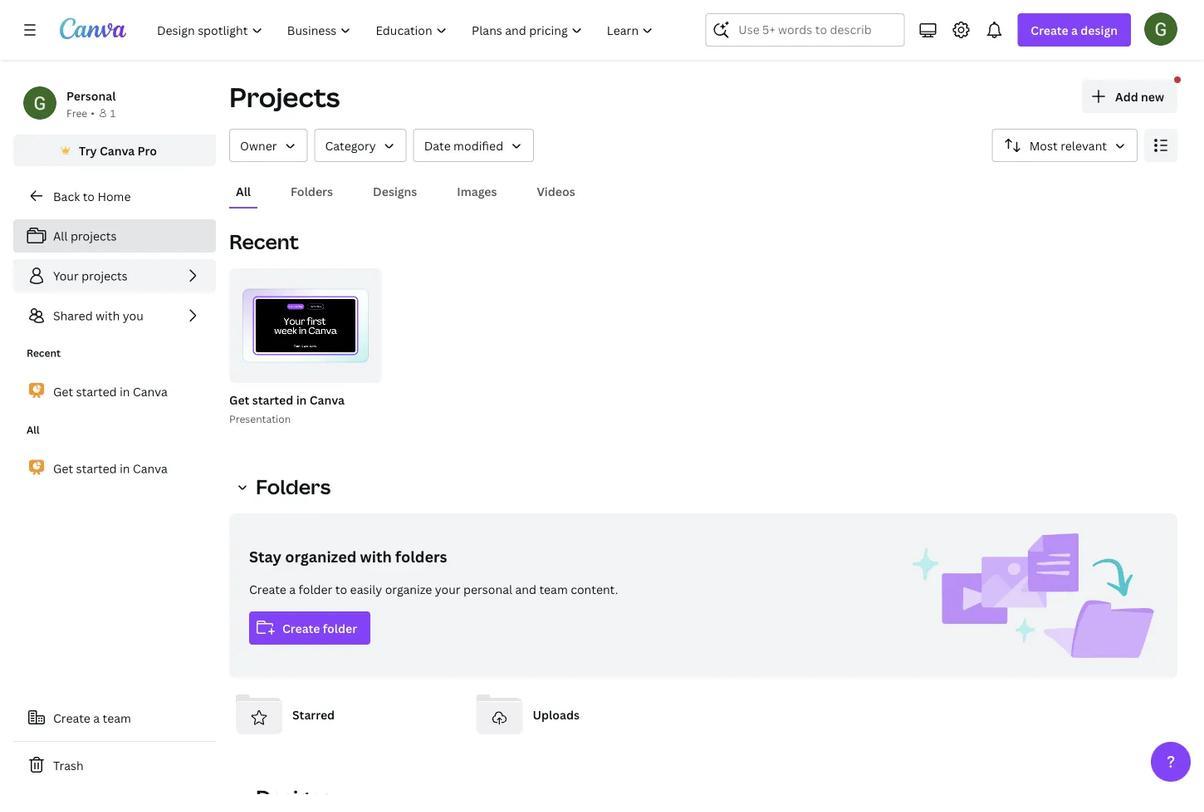 Task type: vqa. For each thing, say whether or not it's contained in the screenshot.
Fun (+1) button on the top of page
no



Task type: describe. For each thing, give the bounding box(es) containing it.
add new
[[1116, 89, 1165, 104]]

shared with you
[[53, 308, 144, 324]]

new
[[1142, 89, 1165, 104]]

try
[[79, 143, 97, 158]]

stay organized with folders
[[249, 546, 448, 567]]

free •
[[66, 106, 95, 120]]

create for create a design
[[1032, 22, 1069, 38]]

get started in canva for first get started in canva link from the bottom
[[53, 461, 168, 476]]

1 vertical spatial with
[[360, 546, 392, 567]]

add new button
[[1083, 80, 1178, 113]]

1 vertical spatial recent
[[27, 346, 61, 360]]

add
[[1116, 89, 1139, 104]]

your projects
[[53, 268, 128, 284]]

2 vertical spatial all
[[27, 423, 39, 437]]

folders inside button
[[291, 183, 333, 199]]

a for folder
[[289, 581, 296, 597]]

try canva pro
[[79, 143, 157, 158]]

pro
[[138, 143, 157, 158]]

0 vertical spatial with
[[96, 308, 120, 324]]

most relevant
[[1030, 138, 1108, 153]]

images
[[457, 183, 497, 199]]

starred link
[[229, 685, 457, 745]]

all button
[[229, 175, 258, 207]]

owner
[[240, 138, 277, 153]]

27
[[361, 364, 371, 375]]

organized
[[285, 546, 357, 567]]

home
[[98, 188, 131, 204]]

shared
[[53, 308, 93, 324]]

create a folder to easily organize your personal and team content.
[[249, 581, 619, 597]]

organize
[[385, 581, 432, 597]]

1 for 1 of 27
[[339, 364, 344, 375]]

started inside get started in canva presentation
[[252, 392, 294, 408]]

create for create folder
[[283, 620, 320, 636]]

date modified
[[424, 138, 504, 153]]

create folder
[[283, 620, 357, 636]]

Sort by button
[[993, 129, 1138, 162]]

uploads
[[533, 707, 580, 723]]

date
[[424, 138, 451, 153]]

Search search field
[[739, 14, 872, 46]]

most
[[1030, 138, 1059, 153]]

get started in canva for first get started in canva link
[[53, 384, 168, 400]]

you
[[123, 308, 144, 324]]

category
[[325, 138, 376, 153]]

create a design
[[1032, 22, 1119, 38]]

create a team button
[[13, 701, 216, 735]]

all projects link
[[13, 219, 216, 253]]

1 of 27
[[339, 364, 371, 375]]

folders
[[396, 546, 448, 567]]

0 vertical spatial recent
[[229, 228, 299, 255]]

all for all button
[[236, 183, 251, 199]]

designs button
[[367, 175, 424, 207]]

easily
[[350, 581, 382, 597]]

personal
[[66, 88, 116, 103]]

get started in canva button
[[229, 390, 345, 411]]

shared with you link
[[13, 299, 216, 332]]



Task type: locate. For each thing, give the bounding box(es) containing it.
all inside list
[[53, 228, 68, 244]]

create a team
[[53, 710, 131, 726]]

create folder button
[[249, 612, 371, 645]]

2 vertical spatial a
[[93, 710, 100, 726]]

1 get started in canva link from the top
[[13, 374, 216, 409]]

uploads link
[[470, 685, 697, 745]]

1 vertical spatial team
[[103, 710, 131, 726]]

1 right •
[[110, 106, 116, 120]]

0 vertical spatial get started in canva link
[[13, 374, 216, 409]]

None search field
[[706, 13, 905, 47]]

back
[[53, 188, 80, 204]]

0 vertical spatial a
[[1072, 22, 1079, 38]]

projects
[[229, 79, 340, 115]]

trash
[[53, 757, 84, 773]]

0 horizontal spatial 1
[[110, 106, 116, 120]]

trash link
[[13, 749, 216, 782]]

projects down back to home
[[71, 228, 117, 244]]

folder inside button
[[323, 620, 357, 636]]

free
[[66, 106, 87, 120]]

personal
[[464, 581, 513, 597]]

folders inside dropdown button
[[256, 473, 331, 500]]

projects for your projects
[[82, 268, 128, 284]]

a inside button
[[93, 710, 100, 726]]

0 horizontal spatial to
[[83, 188, 95, 204]]

recent down all button
[[229, 228, 299, 255]]

create for create a folder to easily organize your personal and team content.
[[249, 581, 287, 597]]

to
[[83, 188, 95, 204], [336, 581, 348, 597]]

•
[[91, 106, 95, 120]]

0 vertical spatial folder
[[299, 581, 333, 597]]

team
[[540, 581, 568, 597], [103, 710, 131, 726]]

images button
[[451, 175, 504, 207]]

get started in canva link
[[13, 374, 216, 409], [13, 451, 216, 486]]

0 horizontal spatial team
[[103, 710, 131, 726]]

folders down "category"
[[291, 183, 333, 199]]

folders button
[[229, 470, 341, 504]]

stay
[[249, 546, 282, 567]]

1 vertical spatial projects
[[82, 268, 128, 284]]

design
[[1081, 22, 1119, 38]]

1 vertical spatial folders
[[256, 473, 331, 500]]

1 horizontal spatial a
[[289, 581, 296, 597]]

create a design button
[[1018, 13, 1132, 47]]

folder down easily
[[323, 620, 357, 636]]

1 horizontal spatial recent
[[229, 228, 299, 255]]

1 vertical spatial a
[[289, 581, 296, 597]]

1 vertical spatial folder
[[323, 620, 357, 636]]

folder
[[299, 581, 333, 597], [323, 620, 357, 636]]

1 horizontal spatial team
[[540, 581, 568, 597]]

1 vertical spatial get started in canva link
[[13, 451, 216, 486]]

started
[[76, 384, 117, 400], [252, 392, 294, 408], [76, 461, 117, 476]]

projects right your
[[82, 268, 128, 284]]

relevant
[[1061, 138, 1108, 153]]

1 horizontal spatial 1
[[339, 364, 344, 375]]

folders button
[[284, 175, 340, 207]]

0 vertical spatial all
[[236, 183, 251, 199]]

in
[[120, 384, 130, 400], [296, 392, 307, 408], [120, 461, 130, 476]]

and
[[516, 581, 537, 597]]

your
[[435, 581, 461, 597]]

1 horizontal spatial all
[[53, 228, 68, 244]]

get started in canva presentation
[[229, 392, 345, 425]]

a up trash link
[[93, 710, 100, 726]]

projects for all projects
[[71, 228, 117, 244]]

recent
[[229, 228, 299, 255], [27, 346, 61, 360]]

content.
[[571, 581, 619, 597]]

0 horizontal spatial all
[[27, 423, 39, 437]]

a left design
[[1072, 22, 1079, 38]]

create inside button
[[283, 620, 320, 636]]

a inside dropdown button
[[1072, 22, 1079, 38]]

1 horizontal spatial to
[[336, 581, 348, 597]]

all projects
[[53, 228, 117, 244]]

1 horizontal spatial with
[[360, 546, 392, 567]]

2 horizontal spatial a
[[1072, 22, 1079, 38]]

create inside button
[[53, 710, 90, 726]]

0 vertical spatial 1
[[110, 106, 116, 120]]

a
[[1072, 22, 1079, 38], [289, 581, 296, 597], [93, 710, 100, 726]]

1
[[110, 106, 116, 120], [339, 364, 344, 375]]

in inside get started in canva presentation
[[296, 392, 307, 408]]

gary orlando image
[[1145, 12, 1178, 45]]

create left design
[[1032, 22, 1069, 38]]

a up the "create folder" button
[[289, 581, 296, 597]]

to right the back
[[83, 188, 95, 204]]

all inside button
[[236, 183, 251, 199]]

0 vertical spatial to
[[83, 188, 95, 204]]

1 vertical spatial all
[[53, 228, 68, 244]]

Owner button
[[229, 129, 308, 162]]

all for all projects
[[53, 228, 68, 244]]

back to home link
[[13, 179, 216, 213]]

team up trash link
[[103, 710, 131, 726]]

1 vertical spatial get started in canva
[[53, 461, 168, 476]]

folders up organized
[[256, 473, 331, 500]]

with
[[96, 308, 120, 324], [360, 546, 392, 567]]

try canva pro button
[[13, 135, 216, 166]]

get inside get started in canva presentation
[[229, 392, 250, 408]]

videos button
[[531, 175, 582, 207]]

your projects link
[[13, 259, 216, 293]]

a for team
[[93, 710, 100, 726]]

of
[[346, 364, 359, 375]]

modified
[[454, 138, 504, 153]]

0 horizontal spatial with
[[96, 308, 120, 324]]

1 vertical spatial to
[[336, 581, 348, 597]]

Date modified button
[[414, 129, 534, 162]]

team right and
[[540, 581, 568, 597]]

create up trash
[[53, 710, 90, 726]]

0 vertical spatial projects
[[71, 228, 117, 244]]

with left you
[[96, 308, 120, 324]]

team inside button
[[103, 710, 131, 726]]

recent down shared
[[27, 346, 61, 360]]

canva
[[100, 143, 135, 158], [133, 384, 168, 400], [310, 392, 345, 408], [133, 461, 168, 476]]

create down stay
[[249, 581, 287, 597]]

create inside dropdown button
[[1032, 22, 1069, 38]]

0 horizontal spatial a
[[93, 710, 100, 726]]

0 vertical spatial folders
[[291, 183, 333, 199]]

2 get started in canva from the top
[[53, 461, 168, 476]]

back to home
[[53, 188, 131, 204]]

your
[[53, 268, 79, 284]]

1 for 1
[[110, 106, 116, 120]]

get started in canva
[[53, 384, 168, 400], [53, 461, 168, 476]]

create
[[1032, 22, 1069, 38], [249, 581, 287, 597], [283, 620, 320, 636], [53, 710, 90, 726]]

starred
[[293, 707, 335, 723]]

designs
[[373, 183, 417, 199]]

1 get started in canva from the top
[[53, 384, 168, 400]]

all
[[236, 183, 251, 199], [53, 228, 68, 244], [27, 423, 39, 437]]

folder down organized
[[299, 581, 333, 597]]

2 horizontal spatial all
[[236, 183, 251, 199]]

top level navigation element
[[146, 13, 666, 47]]

to left easily
[[336, 581, 348, 597]]

presentation
[[229, 412, 291, 425]]

canva inside get started in canva presentation
[[310, 392, 345, 408]]

2 get started in canva link from the top
[[13, 451, 216, 486]]

1 vertical spatial 1
[[339, 364, 344, 375]]

folders
[[291, 183, 333, 199], [256, 473, 331, 500]]

videos
[[537, 183, 576, 199]]

create for create a team
[[53, 710, 90, 726]]

create down organized
[[283, 620, 320, 636]]

1 left of
[[339, 364, 344, 375]]

projects
[[71, 228, 117, 244], [82, 268, 128, 284]]

with up easily
[[360, 546, 392, 567]]

0 vertical spatial team
[[540, 581, 568, 597]]

0 horizontal spatial recent
[[27, 346, 61, 360]]

canva inside try canva pro button
[[100, 143, 135, 158]]

list
[[13, 219, 216, 332]]

list containing all projects
[[13, 219, 216, 332]]

get
[[53, 384, 73, 400], [229, 392, 250, 408], [53, 461, 73, 476]]

0 vertical spatial get started in canva
[[53, 384, 168, 400]]

Category button
[[315, 129, 407, 162]]

a for design
[[1072, 22, 1079, 38]]



